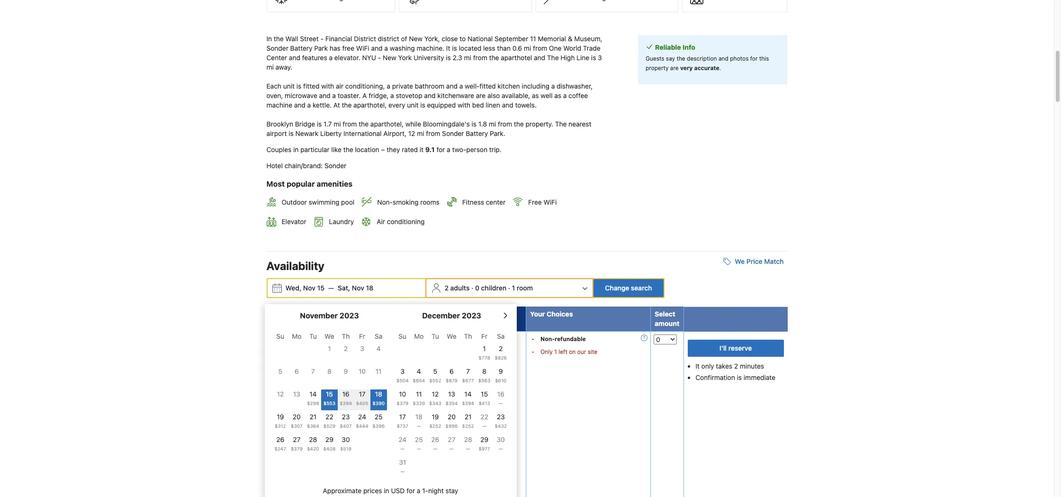 Task type: locate. For each thing, give the bounding box(es) containing it.
23 $407
[[340, 413, 352, 429]]

20 December 2023 checkbox
[[444, 413, 460, 433]]

3 $504
[[397, 367, 409, 384]]

2 th from the left
[[464, 332, 472, 340]]

1 grid from the left
[[272, 327, 387, 456]]

8 left feet²
[[328, 367, 332, 376]]

trade
[[583, 44, 601, 52]]

— right 25 december 2023 checkbox
[[433, 446, 438, 452]]

22 for 22 $529
[[326, 413, 334, 421]]

0 horizontal spatial 21
[[310, 413, 317, 421]]

liberty
[[320, 129, 342, 138]]

30 for 30 —
[[497, 436, 505, 444]]

2 vertical spatial free
[[277, 446, 289, 453]]

night inside 14.75 % tax, us$ 3.50 city tax per night
[[490, 370, 502, 376]]

14 November 2023 checkbox
[[305, 390, 321, 411]]

swimming
[[309, 198, 340, 206]]

tu
[[310, 332, 317, 340], [432, 332, 439, 340]]

it down close
[[446, 44, 450, 52]]

27 inside 27 $379
[[293, 436, 301, 444]]

and down available, at the left top
[[502, 101, 514, 109]]

1 inside option
[[328, 345, 331, 353]]

2 9 from the left
[[499, 367, 503, 376]]

2 22 from the left
[[481, 413, 489, 421]]

20 for 20 $307
[[293, 413, 301, 421]]

10 $379
[[397, 390, 409, 406]]

1 horizontal spatial 2023
[[462, 312, 482, 320]]

- up park
[[321, 35, 324, 43]]

4 inside 'option'
[[377, 345, 381, 353]]

22
[[326, 413, 334, 421], [481, 413, 489, 421]]

0 vertical spatial 18
[[366, 284, 374, 292]]

0 vertical spatial free
[[529, 198, 542, 206]]

0 vertical spatial -
[[321, 35, 324, 43]]

2 inside button
[[445, 284, 449, 292]]

are inside in the wall street - financial district district of new york, close to national september 11 memorial & museum, sonder battery park has free wifi and a washing machine. it is located less than 0.6 mi from one world trade center and features a elevator. nyu - new york university is 2.3 mi from the aparthotel and the high line is 3 mi away. each unit is fitted with air conditioning, a private bathroom and a well-fitted kitchen including a dishwasher, oven, microwave and a toaster. a fridge, a stovetop and kitchenware are also available, as well as a coffee machine and a kettle. at the aparthotel, every unit is equipped with bed linen and towels. brooklyn bridge is 1.7 mi from the aparthotel, while bloomingdale's is 1.8 mi from the property. the nearest airport is newark liberty international airport, 12 mi from sonder battery park.
[[476, 92, 486, 100]]

with left air
[[321, 82, 334, 90]]

1 horizontal spatial 28
[[464, 436, 472, 444]]

0 horizontal spatial 22
[[326, 413, 334, 421]]

24 up $444
[[358, 413, 366, 421]]

as
[[532, 92, 539, 100], [555, 92, 562, 100]]

1 8 from the left
[[328, 367, 332, 376]]

16 cell
[[338, 388, 354, 411]]

12 inside option
[[277, 390, 284, 398]]

15 for 15 $553
[[326, 390, 333, 398]]

2 7 from the left
[[466, 367, 470, 376]]

1 inside 1 $778
[[483, 345, 486, 353]]

2 13 from the left
[[448, 390, 455, 398]]

night up $610
[[490, 370, 502, 376]]

photos
[[731, 55, 749, 62]]

as right 'well'
[[555, 92, 562, 100]]

1 horizontal spatial sa
[[497, 332, 505, 340]]

20 inside 20 $996
[[448, 413, 456, 421]]

$379 for 27
[[291, 446, 303, 452]]

— left $977
[[466, 446, 470, 452]]

couples
[[267, 146, 292, 154]]

11 inside option
[[376, 367, 382, 376]]

30 November 2023 checkbox
[[338, 435, 354, 456]]

23 inside 23 $432
[[497, 413, 505, 421]]

mi down located
[[464, 54, 472, 62]]

1 vertical spatial sonder
[[442, 129, 464, 138]]

2 fitted from the left
[[480, 82, 496, 90]]

only
[[702, 362, 715, 370]]

18 inside 18 $390
[[375, 390, 382, 398]]

13 November 2023 checkbox
[[289, 390, 305, 411]]

1 horizontal spatial 15
[[326, 390, 333, 398]]

2 2023 from the left
[[462, 312, 482, 320]]

than
[[497, 44, 511, 52]]

$379 for 10
[[397, 401, 409, 406]]

6 right "5 november 2023" option
[[295, 367, 299, 376]]

5 inside the 5 $552
[[434, 367, 438, 376]]

free wifi right center
[[529, 198, 557, 206]]

1 horizontal spatial air conditioning
[[377, 218, 425, 226]]

2 $394 from the left
[[462, 401, 474, 406]]

1 22 from the left
[[326, 413, 334, 421]]

0 vertical spatial air
[[377, 218, 385, 226]]

5 inside option
[[278, 367, 283, 376]]

1 sa from the left
[[375, 332, 383, 340]]

2 grid from the left
[[395, 327, 509, 479]]

— for 30
[[499, 446, 503, 452]]

8 November 2023 checkbox
[[321, 367, 338, 388]]

$379 left $339
[[397, 401, 409, 406]]

13 inside 13 $354
[[448, 390, 455, 398]]

and up nyu
[[371, 44, 383, 52]]

— inside 22 —
[[483, 423, 487, 429]]

6 inside 6 november 2023 option
[[295, 367, 299, 376]]

27 inside 27 december 2023 checkbox
[[448, 436, 456, 444]]

- right nyu
[[378, 54, 381, 62]]

15 $413
[[479, 390, 490, 406]]

21 November 2023 checkbox
[[305, 413, 321, 433]]

in right couples
[[293, 146, 299, 154]]

rooms
[[421, 198, 440, 206]]

10 inside "10 $379"
[[399, 390, 406, 398]]

21 December 2023 checkbox
[[460, 413, 476, 433]]

1 • from the top
[[532, 336, 535, 343]]

11 left the memorial
[[530, 35, 536, 43]]

9 right 393
[[344, 367, 348, 376]]

17 inside 17 $737
[[399, 413, 406, 421]]

2 16 from the left
[[497, 390, 505, 398]]

0 horizontal spatial non-
[[377, 198, 393, 206]]

9 inside 9 $610
[[499, 367, 503, 376]]

0 horizontal spatial grid
[[272, 327, 387, 456]]

1 vertical spatial non-
[[541, 336, 555, 343]]

25 $396
[[373, 413, 385, 429]]

16 December 2023 checkbox
[[493, 390, 509, 411]]

1 horizontal spatial are
[[671, 65, 679, 72]]

2 23 from the left
[[497, 413, 505, 421]]

aparthotel,
[[354, 101, 387, 109], [371, 120, 404, 128]]

$529
[[324, 423, 336, 429]]

25 for 25 $396
[[375, 413, 383, 421]]

0 horizontal spatial kitchen
[[300, 381, 319, 388]]

1 13 from the left
[[293, 390, 300, 398]]

9 November 2023 checkbox
[[338, 367, 354, 388]]

1 horizontal spatial 4
[[417, 367, 421, 376]]

25 inside "25 $396"
[[375, 413, 383, 421]]

1 horizontal spatial 27
[[448, 436, 456, 444]]

0 horizontal spatial new
[[383, 54, 397, 62]]

1 vertical spatial free
[[336, 428, 348, 435]]

2 28 from the left
[[464, 436, 472, 444]]

15 November 2023 checkbox
[[321, 390, 338, 411]]

1 16 from the left
[[342, 390, 350, 398]]

1 vertical spatial with
[[458, 101, 471, 109]]

1 horizontal spatial 12
[[408, 129, 415, 138]]

0 vertical spatial battery
[[290, 44, 313, 52]]

0 horizontal spatial 14
[[310, 390, 317, 398]]

2 horizontal spatial 11
[[530, 35, 536, 43]]

30 up '$519'
[[342, 436, 350, 444]]

sa up 2 $826
[[497, 332, 505, 340]]

mo for december
[[414, 332, 424, 340]]

new left york in the left top of the page
[[383, 54, 397, 62]]

4 inside 4 $654
[[417, 367, 421, 376]]

15 for 15 $413
[[481, 390, 488, 398]]

1 horizontal spatial su
[[399, 332, 407, 340]]

17 cell
[[354, 388, 371, 411]]

$379 inside 10 december 2023 checkbox
[[397, 401, 409, 406]]

17 inside 17 $405
[[359, 390, 366, 398]]

8 for 8
[[328, 367, 332, 376]]

1 horizontal spatial $394
[[462, 401, 474, 406]]

$298
[[307, 401, 319, 406]]

3 December 2023 checkbox
[[395, 367, 411, 388]]

price
[[747, 258, 763, 266], [457, 310, 474, 318]]

and down bathroom
[[424, 92, 436, 100]]

3 up $504 on the left of page
[[401, 367, 405, 376]]

0 horizontal spatial $252
[[430, 423, 441, 429]]

1 $252 from the left
[[430, 423, 441, 429]]

12 down "5 november 2023" option
[[277, 390, 284, 398]]

0 horizontal spatial nov
[[303, 284, 316, 292]]

10 down $504 on the left of page
[[399, 390, 406, 398]]

0 vertical spatial air conditioning
[[377, 218, 425, 226]]

unit down stovetop in the left top of the page
[[407, 101, 419, 109]]

1 horizontal spatial battery
[[466, 129, 488, 138]]

machine
[[267, 101, 292, 109], [299, 428, 322, 435]]

1 horizontal spatial 25
[[415, 436, 423, 444]]

kitchen inside 393 feet² private kitchen
[[300, 381, 319, 388]]

is up microwave
[[297, 82, 302, 90]]

york
[[398, 54, 412, 62]]

14 inside 14 $298
[[310, 390, 317, 398]]

27 for 27 —
[[448, 436, 456, 444]]

1 21 from the left
[[310, 413, 317, 421]]

24 $444
[[356, 413, 369, 429]]

newark
[[296, 129, 319, 138]]

1 vertical spatial unit
[[407, 101, 419, 109]]

23 November 2023 checkbox
[[338, 413, 354, 433]]

elevator
[[282, 218, 307, 226]]

26 —
[[431, 436, 440, 452]]

9 inside 9 november 2023 checkbox
[[344, 367, 348, 376]]

1 vertical spatial 18
[[375, 390, 382, 398]]

18 December 2023 checkbox
[[411, 413, 427, 433]]

— for 26
[[433, 446, 438, 452]]

towels.
[[515, 101, 537, 109]]

1 mo from the left
[[292, 332, 302, 340]]

1 horizontal spatial 26
[[431, 436, 440, 444]]

0 horizontal spatial are
[[476, 92, 486, 100]]

2 as from the left
[[555, 92, 562, 100]]

1 29 from the left
[[326, 436, 334, 444]]

— inside 28 —
[[466, 446, 470, 452]]

we down december 2023 at the left of page
[[447, 332, 457, 340]]

financial
[[326, 35, 352, 43]]

1 as from the left
[[532, 92, 539, 100]]

1 vertical spatial $379
[[291, 446, 303, 452]]

28 inside 28 $420
[[309, 436, 317, 444]]

$252 inside 19 december 2023 checkbox
[[430, 423, 441, 429]]

0 vertical spatial of
[[401, 35, 407, 43]]

0 horizontal spatial night
[[429, 487, 444, 495]]

kitchen up bathroom
[[300, 381, 319, 388]]

1 November 2023 checkbox
[[321, 344, 338, 365]]

national
[[468, 35, 493, 43]]

air conditioning down smoking
[[377, 218, 425, 226]]

8 December 2023 checkbox
[[476, 367, 493, 388]]

1 horizontal spatial as
[[555, 92, 562, 100]]

and up kettle.
[[319, 92, 331, 100]]

grid
[[272, 327, 387, 456], [395, 327, 509, 479]]

10 December 2023 checkbox
[[395, 390, 411, 411]]

17 $737
[[397, 413, 409, 429]]

12
[[408, 129, 415, 138], [277, 390, 284, 398], [432, 390, 439, 398]]

27 December 2023 checkbox
[[444, 435, 460, 456]]

6 for 6 $879
[[450, 367, 454, 376]]

18 right sat,
[[366, 284, 374, 292]]

0 horizontal spatial in
[[293, 146, 299, 154]]

7 left the "tax"
[[466, 367, 470, 376]]

su
[[277, 332, 284, 340], [399, 332, 407, 340]]

coffee machine
[[280, 428, 322, 435]]

1 fitted from the left
[[303, 82, 320, 90]]

30 inside 30 $519
[[342, 436, 350, 444]]

0 vertical spatial new
[[409, 35, 423, 43]]

— right $977
[[499, 446, 503, 452]]

2 November 2023 checkbox
[[338, 344, 354, 365]]

0 horizontal spatial $394
[[340, 401, 352, 406]]

1 horizontal spatial 16
[[497, 390, 505, 398]]

only 1 left on our site
[[541, 349, 598, 356]]

kitchen inside in the wall street - financial district district of new york, close to national september 11 memorial & museum, sonder battery park has free wifi and a washing machine. it is located less than 0.6 mi from one world trade center and features a elevator. nyu - new york university is 2.3 mi from the aparthotel and the high line is 3 mi away. each unit is fitted with air conditioning, a private bathroom and a well-fitted kitchen including a dishwasher, oven, microwave and a toaster. a fridge, a stovetop and kitchenware are also available, as well as a coffee machine and a kettle. at the aparthotel, every unit is equipped with bed linen and towels. brooklyn bridge is 1.7 mi from the aparthotel, while bloomingdale's is 1.8 mi from the property. the nearest airport is newark liberty international airport, 12 mi from sonder battery park.
[[498, 82, 520, 90]]

conditioning down private bathroom
[[289, 404, 322, 411]]

16 inside checkbox
[[497, 390, 505, 398]]

— for 31
[[401, 469, 405, 475]]

1 9 from the left
[[344, 367, 348, 376]]

8 inside option
[[328, 367, 332, 376]]

1 5 from the left
[[278, 367, 283, 376]]

26 inside option
[[431, 436, 440, 444]]

22 inside 22 $529
[[326, 413, 334, 421]]

2 up $826
[[499, 345, 503, 353]]

2023 up $1,286 at the left
[[462, 312, 482, 320]]

kitchen
[[498, 82, 520, 90], [300, 381, 319, 388]]

1 horizontal spatial we
[[447, 332, 457, 340]]

24 for 24 $444
[[358, 413, 366, 421]]

battery down 1.8
[[466, 129, 488, 138]]

0 horizontal spatial conditioning
[[289, 404, 322, 411]]

25
[[375, 413, 383, 421], [415, 436, 423, 444]]

2 5 from the left
[[434, 367, 438, 376]]

popular
[[287, 180, 315, 188]]

• for non-refundable
[[532, 336, 535, 343]]

aparthotel, up the airport,
[[371, 120, 404, 128]]

11 November 2023 checkbox
[[371, 367, 387, 388]]

is up 2.3 at the left top of the page
[[452, 44, 457, 52]]

reliable
[[655, 43, 681, 51]]

1 su from the left
[[277, 332, 284, 340]]

1 nov from the left
[[303, 284, 316, 292]]

$394 inside 14 december 2023 option
[[462, 401, 474, 406]]

— inside 18 —
[[417, 423, 421, 429]]

1 vertical spatial battery
[[466, 129, 488, 138]]

grid for november
[[272, 327, 387, 456]]

private inside 393 feet² private kitchen
[[280, 381, 298, 388]]

4 right 3 option
[[377, 345, 381, 353]]

13 December 2023 checkbox
[[444, 390, 460, 411]]

2 for 2
[[344, 345, 348, 353]]

dishwasher
[[336, 404, 367, 411]]

29 November 2023 checkbox
[[321, 435, 338, 456]]

sa for december 2023
[[497, 332, 505, 340]]

2 19 from the left
[[432, 413, 439, 421]]

1 fr from the left
[[359, 332, 365, 340]]

1 horizontal spatial 11
[[416, 390, 422, 398]]

28 for 28 —
[[464, 436, 472, 444]]

us$
[[508, 361, 517, 366]]

0 horizontal spatial 27
[[293, 436, 301, 444]]

3 inside 3 $504
[[401, 367, 405, 376]]

1 horizontal spatial 19
[[432, 413, 439, 421]]

9 for 9 $610
[[499, 367, 503, 376]]

2023 down sat, nov 18 button
[[340, 312, 359, 320]]

24 November 2023 checkbox
[[354, 413, 371, 433]]

free
[[529, 198, 542, 206], [336, 428, 348, 435], [277, 446, 289, 453]]

— right '26 december 2023' option
[[450, 446, 454, 452]]

1 $394 from the left
[[340, 401, 352, 406]]

0 horizontal spatial ·
[[472, 284, 474, 292]]

su for december
[[399, 332, 407, 340]]

3 down trade in the top right of the page
[[598, 54, 602, 62]]

1 horizontal spatial 18
[[375, 390, 382, 398]]

1 vertical spatial •
[[532, 349, 535, 356]]

— inside 26 —
[[433, 446, 438, 452]]

1 horizontal spatial 17
[[399, 413, 406, 421]]

0 horizontal spatial su
[[277, 332, 284, 340]]

$563
[[479, 378, 491, 384]]

1 30 from the left
[[342, 436, 350, 444]]

1 horizontal spatial 5
[[434, 367, 438, 376]]

29 inside the 29 $408
[[326, 436, 334, 444]]

and inside guests say the description and photos for this property are
[[719, 55, 729, 62]]

25 for 25 —
[[415, 436, 423, 444]]

19
[[277, 413, 284, 421], [432, 413, 439, 421]]

$394
[[340, 401, 352, 406], [462, 401, 474, 406]]

— for 16
[[499, 401, 503, 406]]

5 December 2023 checkbox
[[427, 367, 444, 388]]

2 21 from the left
[[465, 413, 472, 421]]

–
[[381, 146, 385, 154]]

1 23 from the left
[[342, 413, 350, 421]]

availability
[[267, 259, 325, 273]]

21 inside 21 $364
[[310, 413, 317, 421]]

search
[[631, 284, 652, 292]]

12 inside in the wall street - financial district district of new york, close to national september 11 memorial & museum, sonder battery park has free wifi and a washing machine. it is located less than 0.6 mi from one world trade center and features a elevator. nyu - new york university is 2.3 mi from the aparthotel and the high line is 3 mi away. each unit is fitted with air conditioning, a private bathroom and a well-fitted kitchen including a dishwasher, oven, microwave and a toaster. a fridge, a stovetop and kitchenware are also available, as well as a coffee machine and a kettle. at the aparthotel, every unit is equipped with bed linen and towels. brooklyn bridge is 1.7 mi from the aparthotel, while bloomingdale's is 1.8 mi from the property. the nearest airport is newark liberty international airport, 12 mi from sonder battery park.
[[408, 129, 415, 138]]

sa for november 2023
[[375, 332, 383, 340]]

2 fr from the left
[[482, 332, 488, 340]]

0 horizontal spatial $379
[[291, 446, 303, 452]]

0 horizontal spatial 7
[[311, 367, 315, 376]]

rated
[[402, 146, 418, 154]]

0 vertical spatial conditioning
[[387, 218, 425, 226]]

2 su from the left
[[399, 332, 407, 340]]

7 inside checkbox
[[311, 367, 315, 376]]

23 for 23 $432
[[497, 413, 505, 421]]

29 for 29 $977
[[481, 436, 489, 444]]

university
[[414, 54, 444, 62]]

we price match button
[[720, 253, 788, 270]]

20 for 20 $996
[[448, 413, 456, 421]]

• for only 1 left on our site
[[532, 349, 535, 356]]

for left nights
[[476, 310, 485, 318]]

24 for 24 —
[[399, 436, 407, 444]]

— for 28
[[466, 446, 470, 452]]

11 inside in the wall street - financial district district of new york, close to national september 11 memorial & museum, sonder battery park has free wifi and a washing machine. it is located less than 0.6 mi from one world trade center and features a elevator. nyu - new york university is 2.3 mi from the aparthotel and the high line is 3 mi away. each unit is fitted with air conditioning, a private bathroom and a well-fitted kitchen including a dishwasher, oven, microwave and a toaster. a fridge, a stovetop and kitchenware are also available, as well as a coffee machine and a kettle. at the aparthotel, every unit is equipped with bed linen and towels. brooklyn bridge is 1.7 mi from the aparthotel, while bloomingdale's is 1.8 mi from the property. the nearest airport is newark liberty international airport, 12 mi from sonder battery park.
[[530, 35, 536, 43]]

6 for 6
[[295, 367, 299, 376]]

27 down $996
[[448, 436, 456, 444]]

entire
[[280, 369, 295, 376]]

29 inside 29 $977
[[481, 436, 489, 444]]

12 November 2023 checkbox
[[272, 390, 289, 411]]

1 7 from the left
[[311, 367, 315, 376]]

2 adults · 0 children · 1 room button
[[427, 279, 592, 297]]

2 14 from the left
[[465, 390, 472, 398]]

0 vertical spatial 10
[[359, 367, 366, 376]]

4 up $654
[[417, 367, 421, 376]]

11 inside 11 $339
[[416, 390, 422, 398]]

0 horizontal spatial 2023
[[340, 312, 359, 320]]

15 inside 15 $553
[[326, 390, 333, 398]]

1 inside button
[[512, 284, 515, 292]]

center
[[486, 198, 506, 206]]

— inside 24 —
[[401, 446, 405, 452]]

12 inside 12 $343
[[432, 390, 439, 398]]

is inside it only takes 2 minutes confirmation is immediate
[[737, 374, 742, 382]]

a down microwave
[[307, 101, 311, 109]]

— inside 16 —
[[499, 401, 503, 406]]

15 up '$413'
[[481, 390, 488, 398]]

2 30 from the left
[[497, 436, 505, 444]]

12 December 2023 checkbox
[[427, 390, 444, 411]]

24 —
[[399, 436, 407, 452]]

0 vertical spatial 4
[[377, 345, 381, 353]]

of left guests
[[410, 310, 417, 318]]

22 up $529
[[326, 413, 334, 421]]

grid for december
[[395, 327, 509, 479]]

night left stay
[[429, 487, 444, 495]]

27 $379
[[291, 436, 303, 452]]

2 • from the top
[[532, 349, 535, 356]]

1 horizontal spatial fr
[[482, 332, 488, 340]]

28 inside option
[[464, 436, 472, 444]]

3 left nights
[[487, 310, 491, 318]]

1 6 from the left
[[295, 367, 299, 376]]

th for december
[[464, 332, 472, 340]]

16 for 16 $394
[[342, 390, 350, 398]]

0 vertical spatial price
[[747, 258, 763, 266]]

$432
[[495, 423, 507, 429]]

14 inside 14 $394
[[465, 390, 472, 398]]

28 December 2023 checkbox
[[460, 435, 476, 456]]

0 horizontal spatial 25
[[375, 413, 383, 421]]

0 vertical spatial machine
[[267, 101, 292, 109]]

are up bed
[[476, 92, 486, 100]]

sonder down like
[[325, 162, 347, 170]]

1 horizontal spatial machine
[[299, 428, 322, 435]]

6 inside 6 $879
[[450, 367, 454, 376]]

16 inside '16 $394'
[[342, 390, 350, 398]]

fitted up also
[[480, 82, 496, 90]]

28 up $420
[[309, 436, 317, 444]]

7 right 6 november 2023 option
[[311, 367, 315, 376]]

23 for 23 $407
[[342, 413, 350, 421]]

20 up $996
[[448, 413, 456, 421]]

air conditioning up 'screen'
[[280, 404, 322, 411]]

2 8 from the left
[[483, 367, 487, 376]]

13 inside option
[[293, 390, 300, 398]]

nov right wed,
[[303, 284, 316, 292]]

5
[[278, 367, 283, 376], [434, 367, 438, 376]]

1.7
[[324, 120, 332, 128]]

2 · from the left
[[508, 284, 510, 292]]

prices
[[364, 487, 382, 495]]

very accurate .
[[681, 65, 721, 72]]

select
[[655, 310, 676, 318]]

1 20 from the left
[[293, 413, 301, 421]]

2 tu from the left
[[432, 332, 439, 340]]

$826
[[495, 355, 507, 361]]

18 inside checkbox
[[416, 413, 423, 421]]

8 inside 8 $563
[[483, 367, 487, 376]]

10 inside option
[[359, 367, 366, 376]]

for
[[751, 55, 758, 62], [437, 146, 445, 154], [476, 310, 485, 318], [407, 487, 415, 495]]

aparthotel
[[501, 54, 532, 62]]

7 inside 7 $677
[[466, 367, 470, 376]]

1 horizontal spatial of
[[410, 310, 417, 318]]

0 horizontal spatial sa
[[375, 332, 383, 340]]

5 left 6 november 2023 option
[[278, 367, 283, 376]]

0 vertical spatial with
[[321, 82, 334, 90]]

11 for 11
[[376, 367, 382, 376]]

29 up $408
[[326, 436, 334, 444]]

2 27 from the left
[[448, 436, 456, 444]]

17
[[359, 390, 366, 398], [399, 413, 406, 421]]

toaster.
[[338, 92, 361, 100]]

1 horizontal spatial 9
[[499, 367, 503, 376]]

— for 22
[[483, 423, 487, 429]]

0 vertical spatial night
[[490, 370, 502, 376]]

is left 1.8
[[472, 120, 477, 128]]

29 for 29 $408
[[326, 436, 334, 444]]

— inside 30 —
[[499, 446, 503, 452]]

aparthotel, down a
[[354, 101, 387, 109]]

2 inside 2 $826
[[499, 345, 503, 353]]

21 down 14 december 2023 option
[[465, 413, 472, 421]]

1 19 from the left
[[277, 413, 284, 421]]

$252 for 19
[[430, 423, 441, 429]]

tv
[[312, 416, 319, 423]]

and up the .
[[719, 55, 729, 62]]

fr up 3 option
[[359, 332, 365, 340]]

coffee
[[569, 92, 588, 100]]

3 November 2023 checkbox
[[354, 344, 371, 365]]

new left york,
[[409, 35, 423, 43]]

$552
[[430, 378, 442, 384]]

district
[[378, 35, 399, 43]]

19 inside '19 $312'
[[277, 413, 284, 421]]

1 28 from the left
[[309, 436, 317, 444]]

0 horizontal spatial fitted
[[303, 82, 320, 90]]

$379 inside 27 november 2023 checkbox
[[291, 446, 303, 452]]

1 horizontal spatial with
[[458, 101, 471, 109]]

— inside 27 —
[[450, 446, 454, 452]]

2 sa from the left
[[497, 332, 505, 340]]

price left match
[[747, 258, 763, 266]]

· right children
[[508, 284, 510, 292]]

1 tu from the left
[[310, 332, 317, 340]]

15 inside the 15 $413
[[481, 390, 488, 398]]

1 private from the top
[[280, 381, 298, 388]]

$252 inside 21 december 2023 option
[[462, 423, 474, 429]]

2 $826
[[495, 345, 507, 361]]

machine inside in the wall street - financial district district of new york, close to national september 11 memorial & museum, sonder battery park has free wifi and a washing machine. it is located less than 0.6 mi from one world trade center and features a elevator. nyu - new york university is 2.3 mi from the aparthotel and the high line is 3 mi away. each unit is fitted with air conditioning, a private bathroom and a well-fitted kitchen including a dishwasher, oven, microwave and a toaster. a fridge, a stovetop and kitchenware are also available, as well as a coffee machine and a kettle. at the aparthotel, every unit is equipped with bed linen and towels. brooklyn bridge is 1.7 mi from the aparthotel, while bloomingdale's is 1.8 mi from the property. the nearest airport is newark liberty international airport, 12 mi from sonder battery park.
[[267, 101, 292, 109]]

• down your
[[532, 336, 535, 343]]

2 6 from the left
[[450, 367, 454, 376]]

are inside guests say the description and photos for this property are
[[671, 65, 679, 72]]

1 horizontal spatial 8
[[483, 367, 487, 376]]

fr for november 2023
[[359, 332, 365, 340]]

we up 1 option
[[325, 332, 335, 340]]

24 down $737
[[399, 436, 407, 444]]

1 horizontal spatial 29
[[481, 436, 489, 444]]

of
[[401, 35, 407, 43], [410, 310, 417, 318]]

2 29 from the left
[[481, 436, 489, 444]]

2 20 from the left
[[448, 413, 456, 421]]

sonder down bloomingdale's
[[442, 129, 464, 138]]

1 vertical spatial air
[[280, 404, 287, 411]]

for left this
[[751, 55, 758, 62]]

— inside '31 —'
[[401, 469, 405, 475]]

2 December 2023 checkbox
[[493, 344, 509, 365]]

3 right 2 option
[[360, 345, 364, 353]]

22 down '$413'
[[481, 413, 489, 421]]

we inside dropdown button
[[735, 258, 745, 266]]

— for 18
[[417, 423, 421, 429]]

1 14 from the left
[[310, 390, 317, 398]]

a up 'well'
[[552, 82, 555, 90]]

1 horizontal spatial grid
[[395, 327, 509, 479]]

1 27 from the left
[[293, 436, 301, 444]]

2 nov from the left
[[352, 284, 364, 292]]

1 · from the left
[[472, 284, 474, 292]]

1 horizontal spatial 20
[[448, 413, 456, 421]]

particular
[[301, 146, 330, 154]]

14 down the "$677" in the left bottom of the page
[[465, 390, 472, 398]]

4 for 4 $654
[[417, 367, 421, 376]]

1 2023 from the left
[[340, 312, 359, 320]]

1 th from the left
[[342, 332, 350, 340]]

the down towels.
[[514, 120, 524, 128]]

th for november
[[342, 332, 350, 340]]

mo for november
[[292, 332, 302, 340]]

2 26 from the left
[[431, 436, 440, 444]]

15 December 2023 checkbox
[[476, 390, 493, 411]]

0 horizontal spatial 6
[[295, 367, 299, 376]]

less
[[484, 44, 496, 52]]

15 left sat,
[[317, 284, 325, 292]]

26 inside 26 $247
[[276, 436, 285, 444]]

nov right sat,
[[352, 284, 364, 292]]

— left $432
[[483, 423, 487, 429]]

0 horizontal spatial machine
[[267, 101, 292, 109]]

1 26 from the left
[[276, 436, 285, 444]]

$394 inside 16 november 2023 checkbox
[[340, 401, 352, 406]]

18 November 2023 checkbox
[[371, 390, 387, 411]]

is down minutes
[[737, 374, 742, 382]]

1 December 2023 checkbox
[[476, 344, 493, 365]]

price inside dropdown button
[[747, 258, 763, 266]]

23 inside 23 $407
[[342, 413, 350, 421]]

27 November 2023 checkbox
[[289, 435, 305, 456]]

$977
[[479, 446, 491, 452]]

$413
[[479, 401, 490, 406]]

-
[[321, 35, 324, 43], [378, 54, 381, 62]]

2 $252 from the left
[[462, 423, 474, 429]]

non- right pool
[[377, 198, 393, 206]]

21
[[310, 413, 317, 421], [465, 413, 472, 421]]

27 for 27 $379
[[293, 436, 301, 444]]

is down stovetop in the left top of the page
[[421, 101, 426, 109]]

• left only
[[532, 349, 535, 356]]

world
[[564, 44, 582, 52]]

19 inside 19 $252
[[432, 413, 439, 421]]

2 mo from the left
[[414, 332, 424, 340]]

2 inside option
[[344, 345, 348, 353]]

21 inside 21 $252
[[465, 413, 472, 421]]

1 horizontal spatial tu
[[432, 332, 439, 340]]

property.
[[526, 120, 554, 128]]

approximate prices in usd for a 1-night stay
[[323, 487, 459, 495]]

24 inside 24 $444
[[358, 413, 366, 421]]

battery down the street
[[290, 44, 313, 52]]

25 November 2023 checkbox
[[371, 413, 387, 433]]

20 inside the "20 $307"
[[293, 413, 301, 421]]

we left match
[[735, 258, 745, 266]]

— inside 25 —
[[417, 446, 421, 452]]

1 vertical spatial 17
[[399, 413, 406, 421]]

1 vertical spatial night
[[429, 487, 444, 495]]

with down kitchenware
[[458, 101, 471, 109]]

0 vertical spatial 17
[[359, 390, 366, 398]]

choices
[[547, 310, 573, 318]]

it left only
[[696, 362, 700, 370]]

22 inside option
[[481, 413, 489, 421]]

non- for refundable
[[541, 336, 555, 343]]

0 vertical spatial in
[[293, 146, 299, 154]]

24 inside checkbox
[[399, 436, 407, 444]]

2 horizontal spatial free
[[529, 198, 542, 206]]

microwave
[[285, 92, 317, 100]]

·
[[472, 284, 474, 292], [508, 284, 510, 292]]

mi right 0.6
[[524, 44, 531, 52]]

6 November 2023 checkbox
[[289, 367, 305, 388]]

1 horizontal spatial 14
[[465, 390, 472, 398]]



Task type: vqa. For each thing, say whether or not it's contained in the screenshot.


Task type: describe. For each thing, give the bounding box(es) containing it.
2023 for december 2023
[[462, 312, 482, 320]]

approximate
[[323, 487, 362, 495]]

a up fridge, on the top left of the page
[[387, 82, 391, 90]]

28 November 2023 checkbox
[[305, 435, 321, 456]]

2 private from the top
[[280, 392, 298, 400]]

0 vertical spatial aparthotel,
[[354, 101, 387, 109]]

13 $354
[[446, 390, 458, 406]]

1-
[[422, 487, 429, 495]]

mi down while
[[417, 129, 424, 138]]

city
[[462, 370, 471, 376]]

7 November 2023 checkbox
[[305, 367, 321, 388]]

25 December 2023 checkbox
[[411, 435, 427, 456]]

most
[[267, 180, 285, 188]]

2 horizontal spatial sonder
[[442, 129, 464, 138]]

the right in
[[274, 35, 284, 43]]

usd
[[391, 487, 405, 495]]

amenities
[[317, 180, 353, 188]]

14 for 14 $298
[[310, 390, 317, 398]]

26 November 2023 checkbox
[[272, 435, 289, 456]]

including
[[522, 82, 550, 90]]

nearest
[[569, 120, 592, 128]]

24 December 2023 checkbox
[[395, 435, 411, 456]]

26 December 2023 checkbox
[[427, 435, 444, 456]]

a up kitchenware
[[460, 82, 463, 90]]

1 vertical spatial free wifi
[[336, 428, 361, 435]]

nyu
[[362, 54, 376, 62]]

fitness center
[[462, 198, 506, 206]]

this
[[760, 55, 770, 62]]

select amount
[[655, 310, 680, 328]]

december
[[422, 312, 460, 320]]

it inside it only takes 2 minutes confirmation is immediate
[[696, 362, 700, 370]]

0 horizontal spatial free
[[277, 446, 289, 453]]

4 for 4
[[377, 345, 381, 353]]

0.6
[[513, 44, 522, 52]]

0 horizontal spatial with
[[321, 82, 334, 90]]

from up international
[[343, 120, 357, 128]]

12 for 12 $343
[[432, 390, 439, 398]]

1 horizontal spatial conditioning
[[387, 218, 425, 226]]

18 for 18 $390
[[375, 390, 382, 398]]

0 vertical spatial the
[[547, 54, 559, 62]]

and up away.
[[289, 54, 300, 62]]

december 2023
[[422, 312, 482, 320]]

17 for 17 $405
[[359, 390, 366, 398]]

a down 'has'
[[329, 54, 333, 62]]

9 for 9
[[344, 367, 348, 376]]

6 $879
[[446, 367, 458, 384]]

16 November 2023 checkbox
[[338, 390, 354, 411]]

$610
[[495, 378, 507, 384]]

— for 27
[[450, 446, 454, 452]]

center
[[267, 54, 287, 62]]

equipped
[[427, 101, 456, 109]]

1 horizontal spatial unit
[[407, 101, 419, 109]]

tu for december
[[432, 332, 439, 340]]

19 December 2023 checkbox
[[427, 413, 444, 433]]

$307
[[291, 423, 303, 429]]

10 November 2023 checkbox
[[354, 367, 371, 388]]

a left the coffee
[[563, 92, 567, 100]]

feet²
[[340, 369, 352, 376]]

23 December 2023 checkbox
[[493, 413, 509, 433]]

1 horizontal spatial -
[[378, 54, 381, 62]]

14 December 2023 checkbox
[[460, 390, 476, 411]]

from down less
[[473, 54, 488, 62]]

1 vertical spatial of
[[410, 310, 417, 318]]

and down the memorial
[[534, 54, 546, 62]]

$519
[[340, 446, 352, 452]]

$1,286
[[447, 337, 473, 346]]

5 for 5 $552
[[434, 367, 438, 376]]

wed,
[[286, 284, 302, 292]]

9.1
[[426, 146, 435, 154]]

it only takes 2 minutes confirmation is immediate
[[696, 362, 776, 382]]

7 for 7 $677
[[466, 367, 470, 376]]

hotel
[[267, 162, 283, 170]]

$252 for 21
[[462, 423, 474, 429]]

29 $977
[[479, 436, 491, 452]]

18 cell
[[371, 388, 387, 411]]

line
[[577, 54, 590, 62]]

0 vertical spatial sonder
[[267, 44, 289, 52]]

0 horizontal spatial 15
[[317, 284, 325, 292]]

bed
[[472, 101, 484, 109]]

the inside guests say the description and photos for this property are
[[677, 55, 686, 62]]

22 December 2023 checkbox
[[476, 413, 493, 433]]

22 November 2023 checkbox
[[321, 413, 338, 433]]

$407
[[340, 423, 352, 429]]

29 December 2023 checkbox
[[476, 435, 493, 456]]

7 December 2023 checkbox
[[460, 367, 476, 388]]

the down toaster.
[[342, 101, 352, 109]]

is right airport
[[289, 129, 294, 138]]

30 for 30 $519
[[342, 436, 350, 444]]

19 for 19 $312
[[277, 413, 284, 421]]

$778
[[479, 355, 491, 361]]

1 left left
[[555, 349, 557, 356]]

well
[[541, 92, 553, 100]]

1 vertical spatial price
[[457, 310, 474, 318]]

31 —
[[399, 458, 406, 475]]

say
[[666, 55, 675, 62]]

1 horizontal spatial new
[[409, 35, 423, 43]]

13 for 13 $354
[[448, 390, 455, 398]]

393 feet² private kitchen
[[280, 369, 352, 388]]

the down less
[[489, 54, 499, 62]]

like
[[331, 146, 342, 154]]

confirmation
[[696, 374, 736, 382]]

12 for 12
[[277, 390, 284, 398]]

28 for 28 $420
[[309, 436, 317, 444]]

the right like
[[344, 146, 353, 154]]

9 December 2023 checkbox
[[493, 367, 509, 388]]

21 for 21 $364
[[310, 413, 317, 421]]

close
[[442, 35, 458, 43]]

6 December 2023 checkbox
[[444, 367, 460, 388]]

4 November 2023 checkbox
[[371, 344, 387, 365]]

we for december 2023
[[447, 332, 457, 340]]

private
[[392, 82, 413, 90]]

elevator.
[[335, 54, 361, 62]]

5 November 2023 checkbox
[[272, 367, 289, 388]]

20 $996
[[446, 413, 458, 429]]

2023 for november 2023
[[340, 312, 359, 320]]

0 horizontal spatial battery
[[290, 44, 313, 52]]

26 for 26 $247
[[276, 436, 285, 444]]

2.3
[[453, 54, 463, 62]]

1 $778
[[479, 345, 491, 361]]

available,
[[502, 92, 530, 100]]

trip.
[[490, 146, 502, 154]]

we for november 2023
[[325, 332, 335, 340]]

non- for smoking
[[377, 198, 393, 206]]

refrigerator
[[333, 484, 365, 491]]

wifi inside in the wall street - financial district district of new york, close to national september 11 memorial & museum, sonder battery park has free wifi and a washing machine. it is located less than 0.6 mi from one world trade center and features a elevator. nyu - new york university is 2.3 mi from the aparthotel and the high line is 3 mi away. each unit is fitted with air conditioning, a private bathroom and a well-fitted kitchen including a dishwasher, oven, microwave and a toaster. a fridge, a stovetop and kitchenware are also available, as well as a coffee machine and a kettle. at the aparthotel, every unit is equipped with bed linen and towels. brooklyn bridge is 1.7 mi from the aparthotel, while bloomingdale's is 1.8 mi from the property. the nearest airport is newark liberty international airport, 12 mi from sonder battery park.
[[356, 44, 370, 52]]

9 $610
[[495, 367, 507, 384]]

16 for 16 —
[[497, 390, 505, 398]]

a left 1- in the bottom left of the page
[[417, 487, 421, 495]]

mi right 1.8
[[489, 120, 496, 128]]

30 December 2023 checkbox
[[493, 435, 509, 456]]

outdoor swimming pool
[[282, 198, 355, 206]]

8 for 8 $563
[[483, 367, 487, 376]]

most popular amenities
[[267, 180, 353, 188]]

10 for 10
[[359, 367, 366, 376]]

— for 24
[[401, 446, 405, 452]]

21 for 21 $252
[[465, 413, 472, 421]]

more details on meals and payment options image
[[641, 335, 648, 341]]

for inside guests say the description and photos for this property are
[[751, 55, 758, 62]]

sat,
[[338, 284, 350, 292]]

for right 9.1
[[437, 146, 445, 154]]

of inside in the wall street - financial district district of new york, close to national september 11 memorial & museum, sonder battery park has free wifi and a washing machine. it is located less than 0.6 mi from one world trade center and features a elevator. nyu - new york university is 2.3 mi from the aparthotel and the high line is 3 mi away. each unit is fitted with air conditioning, a private bathroom and a well-fitted kitchen including a dishwasher, oven, microwave and a toaster. a fridge, a stovetop and kitchenware are also available, as well as a coffee machine and a kettle. at the aparthotel, every unit is equipped with bed linen and towels. brooklyn bridge is 1.7 mi from the aparthotel, while bloomingdale's is 1.8 mi from the property. the nearest airport is newark liberty international airport, 12 mi from sonder battery park.
[[401, 35, 407, 43]]

17 for 17 $737
[[399, 413, 406, 421]]

1 horizontal spatial free wifi
[[529, 198, 557, 206]]

free
[[342, 44, 355, 52]]

18 for 18 —
[[416, 413, 423, 421]]

17 December 2023 checkbox
[[395, 413, 411, 433]]

0 horizontal spatial unit
[[283, 82, 295, 90]]

from left one
[[533, 44, 548, 52]]

2 inside it only takes 2 minutes confirmation is immediate
[[735, 362, 739, 370]]

for right usd
[[407, 487, 415, 495]]

mi down the center
[[267, 63, 274, 71]]

and up kitchenware
[[446, 82, 458, 90]]

1 vertical spatial wifi
[[544, 198, 557, 206]]

coffee
[[280, 428, 298, 435]]

31
[[399, 458, 406, 467]]

it inside in the wall street - financial district district of new york, close to national september 11 memorial & museum, sonder battery park has free wifi and a washing machine. it is located less than 0.6 mi from one world trade center and features a elevator. nyu - new york university is 2.3 mi from the aparthotel and the high line is 3 mi away. each unit is fitted with air conditioning, a private bathroom and a well-fitted kitchen including a dishwasher, oven, microwave and a toaster. a fridge, a stovetop and kitchenware are also available, as well as a coffee machine and a kettle. at the aparthotel, every unit is equipped with bed linen and towels. brooklyn bridge is 1.7 mi from the aparthotel, while bloomingdale's is 1.8 mi from the property. the nearest airport is newark liberty international airport, 12 mi from sonder battery park.
[[446, 44, 450, 52]]

— left sat,
[[328, 284, 334, 292]]

1 horizontal spatial sonder
[[325, 162, 347, 170]]

13 for 13
[[293, 390, 300, 398]]

3 inside in the wall street - financial district district of new york, close to national september 11 memorial & museum, sonder battery park has free wifi and a washing machine. it is located less than 0.6 mi from one world trade center and features a elevator. nyu - new york university is 2.3 mi from the aparthotel and the high line is 3 mi away. each unit is fitted with air conditioning, a private bathroom and a well-fitted kitchen including a dishwasher, oven, microwave and a toaster. a fridge, a stovetop and kitchenware are also available, as well as a coffee machine and a kettle. at the aparthotel, every unit is equipped with bed linen and towels. brooklyn bridge is 1.7 mi from the aparthotel, while bloomingdale's is 1.8 mi from the property. the nearest airport is newark liberty international airport, 12 mi from sonder battery park.
[[598, 54, 602, 62]]

property
[[646, 65, 669, 72]]

$394 for 16
[[340, 401, 352, 406]]

1 vertical spatial in
[[384, 487, 389, 495]]

from down bloomingdale's
[[426, 129, 441, 138]]

5 for 5
[[278, 367, 283, 376]]

11 December 2023 checkbox
[[411, 390, 427, 411]]

fr for december 2023
[[482, 332, 488, 340]]

8 $563
[[479, 367, 491, 384]]

$247
[[275, 446, 286, 452]]

guests say the description and photos for this property are
[[646, 55, 770, 72]]

while
[[406, 120, 421, 128]]

dishwasher,
[[557, 82, 593, 90]]

17 November 2023 checkbox
[[354, 390, 371, 411]]

only
[[541, 349, 553, 356]]

mi right 1.7
[[334, 120, 341, 128]]

7 for 7
[[311, 367, 315, 376]]

the up international
[[359, 120, 369, 128]]

1 horizontal spatial free
[[336, 428, 348, 435]]

27 —
[[448, 436, 456, 452]]

2 vertical spatial wifi
[[349, 428, 361, 435]]

conditioning,
[[345, 82, 385, 90]]

guests
[[646, 55, 665, 62]]

and down microwave
[[294, 101, 306, 109]]

each
[[267, 82, 282, 90]]

19 for 19 $252
[[432, 413, 439, 421]]

from up park.
[[498, 120, 512, 128]]

10 for 10 $379
[[399, 390, 406, 398]]

20 November 2023 checkbox
[[289, 413, 305, 433]]

31 December 2023 checkbox
[[395, 458, 411, 479]]

a
[[363, 92, 367, 100]]

adults
[[451, 284, 470, 292]]

a left two- at left top
[[447, 146, 451, 154]]

every
[[389, 101, 405, 109]]

washing
[[390, 44, 415, 52]]

22 for 22 —
[[481, 413, 489, 421]]

3 inside option
[[360, 345, 364, 353]]

$394 for 14
[[462, 401, 474, 406]]

bathroom
[[300, 392, 326, 400]]

16 $394
[[340, 390, 352, 406]]

1 vertical spatial new
[[383, 54, 397, 62]]

tax
[[472, 370, 479, 376]]

match
[[765, 258, 784, 266]]

0 horizontal spatial 18
[[366, 284, 374, 292]]

is left 2.3 at the left top of the page
[[446, 54, 451, 62]]

1 vertical spatial the
[[555, 120, 567, 128]]

toiletries
[[291, 446, 314, 453]]

a up every
[[391, 92, 394, 100]]

occupancy image
[[381, 336, 387, 342]]

$420
[[307, 446, 319, 452]]

19 November 2023 checkbox
[[272, 413, 289, 433]]

— for 25
[[417, 446, 421, 452]]

fitness
[[462, 198, 484, 206]]

a up at
[[332, 92, 336, 100]]

26 for 26 —
[[431, 436, 440, 444]]

chain/brand:
[[285, 162, 323, 170]]

1 vertical spatial machine
[[299, 428, 322, 435]]

11 for 11 $339
[[416, 390, 422, 398]]

su for november
[[277, 332, 284, 340]]

4 December 2023 checkbox
[[411, 367, 427, 388]]

street
[[300, 35, 319, 43]]

$504
[[397, 378, 409, 384]]

1 vertical spatial aparthotel,
[[371, 120, 404, 128]]

14 for 14 $394
[[465, 390, 472, 398]]

2 for 2 $826
[[499, 345, 503, 353]]

studio
[[295, 335, 319, 344]]

is left 1.7
[[317, 120, 322, 128]]

stovetop
[[396, 92, 423, 100]]

2 for 2 adults · 0 children · 1 room
[[445, 284, 449, 292]]

15 cell
[[321, 388, 338, 411]]

1 vertical spatial air conditioning
[[280, 404, 322, 411]]

is down trade in the top right of the page
[[591, 54, 596, 62]]

a down the district
[[385, 44, 388, 52]]

has
[[330, 44, 341, 52]]

tu for november
[[310, 332, 317, 340]]

refundable
[[555, 336, 586, 343]]

flat-screen tv
[[280, 416, 319, 423]]

high
[[561, 54, 575, 62]]

$553
[[324, 401, 336, 406]]



